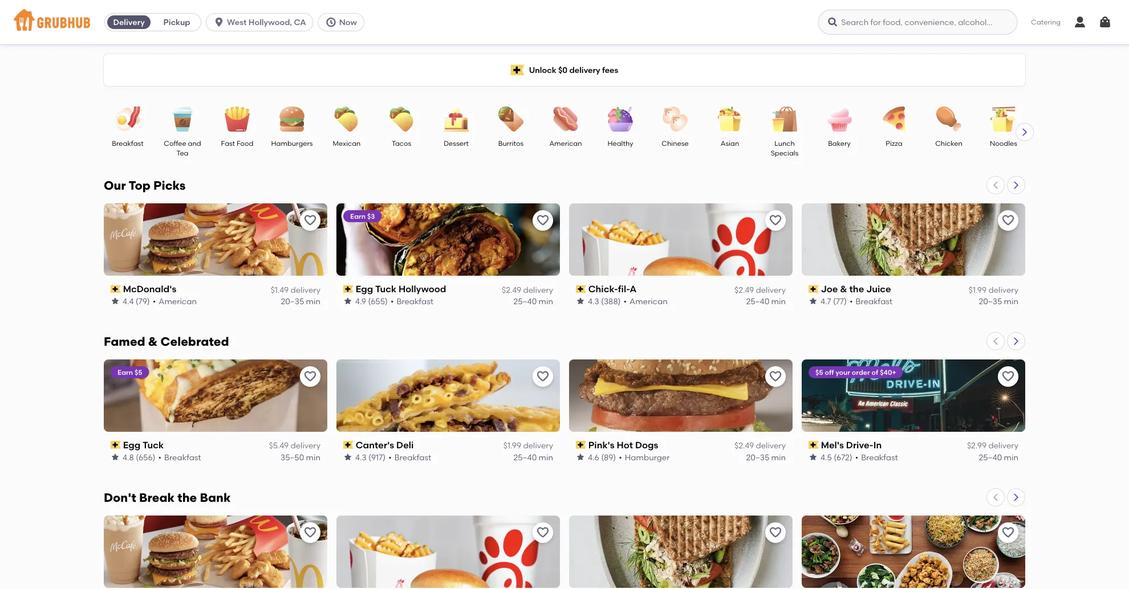 Task type: vqa. For each thing, say whether or not it's contained in the screenshot.
"4.1 (467)"
no



Task type: describe. For each thing, give the bounding box(es) containing it.
4.9
[[355, 297, 366, 306]]

4.7 (77)
[[821, 297, 847, 306]]

ca
[[294, 17, 306, 27]]

4.3 (917)
[[355, 453, 386, 462]]

• breakfast for joe & the juice
[[850, 297, 893, 306]]

panda express logo image
[[802, 516, 1025, 588]]

• for chick-fil-a
[[624, 297, 627, 306]]

caret left icon image for famed & celebrated
[[991, 337, 1000, 346]]

don't break the bank
[[104, 491, 231, 505]]

subscription pass image for pink's hot dogs
[[576, 441, 586, 449]]

fees
[[602, 65, 618, 75]]

20–35 for mcdonald's
[[281, 297, 304, 306]]

break
[[139, 491, 175, 505]]

• american for chick-fil-a
[[624, 297, 668, 306]]

burritos
[[498, 139, 524, 147]]

1 $5 from the left
[[135, 368, 142, 377]]

breakfast for egg tuck
[[164, 453, 201, 462]]

• for egg tuck
[[158, 453, 161, 462]]

& for famed
[[148, 335, 158, 349]]

4.5 (672)
[[821, 453, 852, 462]]

breakfast image
[[108, 107, 148, 132]]

$3
[[367, 212, 375, 220]]

pink's hot dogs logo image
[[569, 360, 793, 432]]

pickup
[[163, 17, 190, 27]]

american image
[[546, 107, 586, 132]]

egg tuck hollywood
[[356, 284, 446, 295]]

(917)
[[368, 453, 386, 462]]

earn $5
[[117, 368, 142, 377]]

star icon image for egg tuck hollywood
[[343, 297, 352, 306]]

earn $3
[[350, 212, 375, 220]]

chick-
[[588, 284, 618, 295]]

mcdonald's logo image for our top picks
[[104, 204, 327, 276]]

juice
[[866, 284, 891, 295]]

save this restaurant image for panda express logo
[[1001, 526, 1015, 540]]

& for joe
[[840, 284, 847, 295]]

• hamburger
[[619, 453, 670, 462]]

star icon image for mel's drive-in
[[809, 453, 818, 462]]

don't
[[104, 491, 136, 505]]

delivery
[[113, 17, 145, 27]]

drive-
[[846, 440, 873, 451]]

4.6 (89)
[[588, 453, 616, 462]]

delivery for pink's hot dogs
[[756, 441, 786, 451]]

mel's drive-in
[[821, 440, 882, 451]]

4.3 (388)
[[588, 297, 621, 306]]

burritos image
[[491, 107, 531, 132]]

star icon image for pink's hot dogs
[[576, 453, 585, 462]]

delivery for egg tuck
[[291, 441, 320, 451]]

caret left icon image for don't break the bank
[[991, 493, 1000, 502]]

canter's deli
[[356, 440, 414, 451]]

• for egg tuck hollywood
[[391, 297, 394, 306]]

4.6
[[588, 453, 599, 462]]

hollywood,
[[248, 17, 292, 27]]

min for joe & the juice
[[1004, 297, 1018, 306]]

dessert image
[[436, 107, 476, 132]]

star icon image for egg tuck
[[111, 453, 120, 462]]

fast
[[221, 139, 235, 147]]

min for mel's drive-in
[[1004, 453, 1018, 462]]

subscription pass image for canter's deli
[[343, 441, 353, 449]]

grubhub plus flag logo image
[[511, 65, 524, 76]]

delivery button
[[105, 13, 153, 31]]

4.4
[[123, 297, 134, 306]]

dogs
[[635, 440, 658, 451]]

in
[[873, 440, 882, 451]]

20–35 min for pink's hot dogs
[[746, 453, 786, 462]]

egg tuck logo image
[[104, 360, 327, 432]]

hamburger
[[625, 453, 670, 462]]

dessert
[[444, 139, 469, 147]]

mexican image
[[327, 107, 367, 132]]

(388)
[[601, 297, 621, 306]]

order
[[852, 368, 870, 377]]

catering button
[[1023, 9, 1069, 35]]

25–40 min for chick-fil-a
[[746, 297, 786, 306]]

• for canter's deli
[[388, 453, 392, 462]]

25–40 for canter's deli
[[513, 453, 537, 462]]

save this restaurant image for joe & the juice
[[1001, 214, 1015, 228]]

chinese image
[[655, 107, 695, 132]]

2 $5 from the left
[[815, 368, 823, 377]]

lunch specials image
[[765, 107, 805, 132]]

joe & the juice
[[821, 284, 891, 295]]

$2.49 for our top picks
[[735, 285, 754, 295]]

mcdonald's
[[123, 284, 176, 295]]

food
[[237, 139, 253, 147]]

subscription pass image for egg tuck
[[111, 441, 121, 449]]

subscription pass image for egg tuck hollywood
[[343, 285, 353, 293]]

fast food
[[221, 139, 253, 147]]

healthy
[[608, 139, 633, 147]]

20–35 for pink's hot dogs
[[746, 453, 769, 462]]

pink's hot dogs
[[588, 440, 658, 451]]

$0
[[558, 65, 567, 75]]

bank
[[200, 491, 231, 505]]

caret left icon image for our top picks
[[991, 181, 1000, 190]]

$2.49 for famed & celebrated
[[735, 441, 754, 451]]

star icon image for chick-fil-a
[[576, 297, 585, 306]]

hamburgers
[[271, 139, 313, 147]]

coffee and tea
[[164, 139, 201, 157]]

catering
[[1031, 18, 1061, 26]]

picks
[[153, 178, 186, 193]]

the for &
[[849, 284, 864, 295]]

min for egg tuck hollywood
[[539, 297, 553, 306]]

famed
[[104, 335, 145, 349]]

4.9 (655)
[[355, 297, 388, 306]]

pizza
[[886, 139, 903, 147]]

canter's deli logo image
[[336, 360, 560, 432]]

25–40 min for canter's deli
[[513, 453, 553, 462]]

canter's
[[356, 440, 394, 451]]

$2.99
[[967, 441, 987, 451]]

now
[[339, 17, 357, 27]]

20–35 min for mcdonald's
[[281, 297, 320, 306]]

$5.49 delivery
[[269, 441, 320, 451]]

mel's drive-in logo image
[[802, 360, 1025, 432]]

$2.99 delivery
[[967, 441, 1018, 451]]

save this restaurant image for pink's hot dogs
[[769, 370, 782, 384]]

$1.99 for canter's deli
[[503, 441, 521, 451]]

your
[[836, 368, 850, 377]]

tuck for egg tuck hollywood
[[375, 284, 396, 295]]

deli
[[396, 440, 414, 451]]

west hollywood, ca
[[227, 17, 306, 27]]

• for mcdonald's
[[153, 297, 156, 306]]

subscription pass image for chick-fil-a
[[576, 285, 586, 293]]

chicken
[[935, 139, 962, 147]]

asian image
[[710, 107, 750, 132]]

hamburgers image
[[272, 107, 312, 132]]

4.8 (656)
[[123, 453, 155, 462]]

svg image inside west hollywood, ca button
[[213, 17, 225, 28]]

4.3 for chick-fil-a
[[588, 297, 599, 306]]

american for mcdonald's
[[159, 297, 197, 306]]

lunch
[[775, 139, 795, 147]]

$1.49 delivery
[[271, 285, 320, 295]]

egg tuck hollywood logo image
[[336, 204, 560, 276]]

our
[[104, 178, 126, 193]]

4.3 for canter's deli
[[355, 453, 366, 462]]

save this restaurant image for chick-fil-a logo to the bottom
[[536, 526, 550, 540]]

min for chick-fil-a
[[771, 297, 786, 306]]

healthy image
[[600, 107, 640, 132]]

$1.99 delivery for joe & the juice
[[969, 285, 1018, 295]]

1 horizontal spatial joe & the juice logo image
[[802, 204, 1025, 276]]

(77)
[[833, 297, 847, 306]]

1 vertical spatial chick-fil-a logo image
[[336, 516, 560, 588]]



Task type: locate. For each thing, give the bounding box(es) containing it.
tea
[[176, 149, 188, 157]]

$2.49
[[502, 285, 521, 295], [735, 285, 754, 295], [735, 441, 754, 451]]

1 vertical spatial the
[[178, 491, 197, 505]]

fil-
[[618, 284, 630, 295]]

subscription pass image left chick- in the right of the page
[[576, 285, 586, 293]]

egg up 4.8
[[123, 440, 140, 451]]

1 • american from the left
[[153, 297, 197, 306]]

famed & celebrated
[[104, 335, 229, 349]]

0 vertical spatial mcdonald's logo image
[[104, 204, 327, 276]]

1 horizontal spatial $1.99
[[969, 285, 987, 295]]

american down american image
[[549, 139, 582, 147]]

• breakfast for mel's drive-in
[[855, 453, 898, 462]]

• right (655)
[[391, 297, 394, 306]]

noodles image
[[984, 107, 1024, 132]]

• right "(917)"
[[388, 453, 392, 462]]

caret right icon image for famed & celebrated
[[1012, 337, 1021, 346]]

$5 off your order of $40+
[[815, 368, 896, 377]]

2 caret left icon image from the top
[[991, 337, 1000, 346]]

west hollywood, ca button
[[206, 13, 318, 31]]

(672)
[[834, 453, 852, 462]]

1 horizontal spatial tuck
[[375, 284, 396, 295]]

25–40 for egg tuck hollywood
[[513, 297, 537, 306]]

mcdonald's logo image for don't break the bank
[[104, 516, 327, 588]]

egg
[[356, 284, 373, 295], [123, 440, 140, 451]]

$5 down famed
[[135, 368, 142, 377]]

subscription pass image for joe & the juice
[[809, 285, 819, 293]]

• for joe & the juice
[[850, 297, 853, 306]]

save this restaurant image for mcdonald's
[[303, 214, 317, 228]]

caret right icon image for don't break the bank
[[1012, 493, 1021, 502]]

• breakfast down in
[[855, 453, 898, 462]]

mcdonald's logo image
[[104, 204, 327, 276], [104, 516, 327, 588]]

subscription pass image left "canter's"
[[343, 441, 353, 449]]

1 horizontal spatial &
[[840, 284, 847, 295]]

• down fil-
[[624, 297, 627, 306]]

$2.49 delivery for famed & celebrated
[[735, 441, 786, 451]]

fast food image
[[217, 107, 257, 132]]

unlock
[[529, 65, 556, 75]]

• american down the a
[[624, 297, 668, 306]]

(89)
[[601, 453, 616, 462]]

$1.49
[[271, 285, 289, 295]]

1 horizontal spatial • american
[[624, 297, 668, 306]]

0 horizontal spatial $1.99
[[503, 441, 521, 451]]

min for canter's deli
[[539, 453, 553, 462]]

delivery
[[569, 65, 600, 75], [291, 285, 320, 295], [523, 285, 553, 295], [756, 285, 786, 295], [989, 285, 1018, 295], [291, 441, 320, 451], [523, 441, 553, 451], [756, 441, 786, 451], [989, 441, 1018, 451]]

1 mcdonald's logo image from the top
[[104, 204, 327, 276]]

min for pink's hot dogs
[[771, 453, 786, 462]]

star icon image for mcdonald's
[[111, 297, 120, 306]]

subscription pass image left joe
[[809, 285, 819, 293]]

and
[[188, 139, 201, 147]]

1 horizontal spatial $1.99 delivery
[[969, 285, 1018, 295]]

chick-fil-a logo image
[[569, 204, 793, 276], [336, 516, 560, 588]]

&
[[840, 284, 847, 295], [148, 335, 158, 349]]

1 vertical spatial mcdonald's logo image
[[104, 516, 327, 588]]

earn for egg tuck
[[117, 368, 133, 377]]

save this restaurant image for canter's deli logo
[[536, 370, 550, 384]]

0 horizontal spatial egg
[[123, 440, 140, 451]]

1 horizontal spatial chick-fil-a logo image
[[569, 204, 793, 276]]

svg image
[[1073, 15, 1087, 29], [1098, 15, 1112, 29], [213, 17, 225, 28], [827, 17, 838, 28]]

0 horizontal spatial $1.99 delivery
[[503, 441, 553, 451]]

delivery for egg tuck hollywood
[[523, 285, 553, 295]]

1 horizontal spatial earn
[[350, 212, 366, 220]]

4.5
[[821, 453, 832, 462]]

pickup button
[[153, 13, 201, 31]]

0 vertical spatial tuck
[[375, 284, 396, 295]]

2 vertical spatial caret left icon image
[[991, 493, 1000, 502]]

bakery
[[828, 139, 851, 147]]

tacos image
[[382, 107, 421, 132]]

• for pink's hot dogs
[[619, 453, 622, 462]]

2 • american from the left
[[624, 297, 668, 306]]

1 vertical spatial $1.99 delivery
[[503, 441, 553, 451]]

4.8
[[123, 453, 134, 462]]

egg tuck
[[123, 440, 164, 451]]

save this restaurant image for the mcdonald's logo for don't break the bank
[[303, 526, 317, 540]]

svg image
[[325, 17, 337, 28]]

25–40 min for egg tuck hollywood
[[513, 297, 553, 306]]

subscription pass image for mel's drive-in
[[809, 441, 819, 449]]

2 horizontal spatial 20–35 min
[[979, 297, 1018, 306]]

• breakfast for egg tuck
[[158, 453, 201, 462]]

star icon image for canter's deli
[[343, 453, 352, 462]]

breakfast down breakfast "image"
[[112, 139, 144, 147]]

• american down mcdonald's
[[153, 297, 197, 306]]

earn for egg tuck hollywood
[[350, 212, 366, 220]]

$2.49 delivery
[[502, 285, 553, 295], [735, 285, 786, 295], [735, 441, 786, 451]]

main navigation navigation
[[0, 0, 1129, 44]]

2 horizontal spatial american
[[630, 297, 668, 306]]

0 vertical spatial &
[[840, 284, 847, 295]]

earn left $3
[[350, 212, 366, 220]]

4.3 left "(917)"
[[355, 453, 366, 462]]

0 vertical spatial earn
[[350, 212, 366, 220]]

0 horizontal spatial 20–35 min
[[281, 297, 320, 306]]

0 vertical spatial caret left icon image
[[991, 181, 1000, 190]]

1 horizontal spatial subscription pass image
[[809, 285, 819, 293]]

lunch specials
[[771, 139, 799, 157]]

3 caret left icon image from the top
[[991, 493, 1000, 502]]

20–35 min for joe & the juice
[[979, 297, 1018, 306]]

save this restaurant image
[[303, 214, 317, 228], [769, 214, 782, 228], [1001, 214, 1015, 228], [303, 370, 317, 384], [769, 370, 782, 384], [769, 526, 782, 540]]

25–40
[[513, 297, 537, 306], [746, 297, 769, 306], [513, 453, 537, 462], [979, 453, 1002, 462]]

• breakfast down "juice"
[[850, 297, 893, 306]]

25–40 min for mel's drive-in
[[979, 453, 1018, 462]]

1 horizontal spatial $5
[[815, 368, 823, 377]]

subscription pass image for mcdonald's
[[111, 285, 121, 293]]

1 vertical spatial egg
[[123, 440, 140, 451]]

& up (77)
[[840, 284, 847, 295]]

off
[[825, 368, 834, 377]]

star icon image left 4.3 (388)
[[576, 297, 585, 306]]

breakfast for mel's drive-in
[[861, 453, 898, 462]]

• down the 'drive-'
[[855, 453, 858, 462]]

breakfast right (656)
[[164, 453, 201, 462]]

egg up 4.9
[[356, 284, 373, 295]]

$1.99 delivery for canter's deli
[[503, 441, 553, 451]]

0 horizontal spatial 4.3
[[355, 453, 366, 462]]

american down the a
[[630, 297, 668, 306]]

the left "juice"
[[849, 284, 864, 295]]

0 horizontal spatial • american
[[153, 297, 197, 306]]

joe & the juice logo image
[[802, 204, 1025, 276], [569, 516, 793, 588]]

0 horizontal spatial american
[[159, 297, 197, 306]]

delivery for mel's drive-in
[[989, 441, 1018, 451]]

joe
[[821, 284, 838, 295]]

min for mcdonald's
[[306, 297, 320, 306]]

mel's
[[821, 440, 844, 451]]

hollywood
[[399, 284, 446, 295]]

breakfast down hollywood
[[397, 297, 433, 306]]

(655)
[[368, 297, 388, 306]]

20–35 min
[[281, 297, 320, 306], [979, 297, 1018, 306], [746, 453, 786, 462]]

coffee
[[164, 139, 186, 147]]

2 horizontal spatial 20–35
[[979, 297, 1002, 306]]

subscription pass image left pink's
[[576, 441, 586, 449]]

1 horizontal spatial 20–35
[[746, 453, 769, 462]]

0 vertical spatial egg
[[356, 284, 373, 295]]

pizza image
[[874, 107, 914, 132]]

asian
[[721, 139, 739, 147]]

hot
[[617, 440, 633, 451]]

delivery for canter's deli
[[523, 441, 553, 451]]

save this restaurant image
[[536, 214, 550, 228], [536, 370, 550, 384], [1001, 370, 1015, 384], [303, 526, 317, 540], [536, 526, 550, 540], [1001, 526, 1015, 540]]

0 horizontal spatial subscription pass image
[[111, 441, 121, 449]]

earn down famed
[[117, 368, 133, 377]]

star icon image left 4.4
[[111, 297, 120, 306]]

• right (77)
[[850, 297, 853, 306]]

the left the bank
[[178, 491, 197, 505]]

star icon image left 4.5
[[809, 453, 818, 462]]

caret right icon image for our top picks
[[1012, 181, 1021, 190]]

breakfast down in
[[861, 453, 898, 462]]

Search for food, convenience, alcohol... search field
[[818, 10, 1018, 35]]

(656)
[[136, 453, 155, 462]]

0 vertical spatial joe & the juice logo image
[[802, 204, 1025, 276]]

caret right icon image
[[1020, 128, 1029, 137], [1012, 181, 1021, 190], [1012, 337, 1021, 346], [1012, 493, 1021, 502]]

caret left icon image
[[991, 181, 1000, 190], [991, 337, 1000, 346], [991, 493, 1000, 502]]

25–40 for mel's drive-in
[[979, 453, 1002, 462]]

star icon image
[[111, 297, 120, 306], [343, 297, 352, 306], [576, 297, 585, 306], [809, 297, 818, 306], [111, 453, 120, 462], [343, 453, 352, 462], [576, 453, 585, 462], [809, 453, 818, 462]]

1 caret left icon image from the top
[[991, 181, 1000, 190]]

• right (656)
[[158, 453, 161, 462]]

0 horizontal spatial the
[[178, 491, 197, 505]]

subscription pass image
[[111, 285, 121, 293], [343, 285, 353, 293], [576, 285, 586, 293], [343, 441, 353, 449], [576, 441, 586, 449], [809, 441, 819, 449]]

egg for egg tuck
[[123, 440, 140, 451]]

top
[[129, 178, 150, 193]]

pink's
[[588, 440, 615, 451]]

tuck up (656)
[[143, 440, 164, 451]]

mexican
[[333, 139, 361, 147]]

25–40 for chick-fil-a
[[746, 297, 769, 306]]

1 horizontal spatial egg
[[356, 284, 373, 295]]

1 vertical spatial caret left icon image
[[991, 337, 1000, 346]]

$1.99
[[969, 285, 987, 295], [503, 441, 521, 451]]

4.3 down chick- in the right of the page
[[588, 297, 599, 306]]

•
[[153, 297, 156, 306], [391, 297, 394, 306], [624, 297, 627, 306], [850, 297, 853, 306], [158, 453, 161, 462], [388, 453, 392, 462], [619, 453, 622, 462], [855, 453, 858, 462]]

(79)
[[136, 297, 150, 306]]

subscription pass image left mcdonald's
[[111, 285, 121, 293]]

0 horizontal spatial joe & the juice logo image
[[569, 516, 793, 588]]

• breakfast
[[391, 297, 433, 306], [850, 297, 893, 306], [158, 453, 201, 462], [388, 453, 431, 462], [855, 453, 898, 462]]

0 horizontal spatial earn
[[117, 368, 133, 377]]

• for mel's drive-in
[[855, 453, 858, 462]]

tuck for egg tuck
[[143, 440, 164, 451]]

tuck
[[375, 284, 396, 295], [143, 440, 164, 451]]

chicken image
[[929, 107, 969, 132]]

0 vertical spatial 4.3
[[588, 297, 599, 306]]

save this restaurant button
[[300, 210, 320, 231], [533, 210, 553, 231], [765, 210, 786, 231], [998, 210, 1018, 231], [300, 367, 320, 387], [533, 367, 553, 387], [765, 367, 786, 387], [998, 367, 1018, 387], [300, 523, 320, 543], [533, 523, 553, 543], [765, 523, 786, 543], [998, 523, 1018, 543]]

min for egg tuck
[[306, 453, 320, 462]]

1 horizontal spatial 4.3
[[588, 297, 599, 306]]

0 horizontal spatial &
[[148, 335, 158, 349]]

star icon image for joe & the juice
[[809, 297, 818, 306]]

star icon image left 4.3 (917)
[[343, 453, 352, 462]]

subscription pass image left "egg tuck hollywood"
[[343, 285, 353, 293]]

35–50
[[281, 453, 304, 462]]

20–35 for joe & the juice
[[979, 297, 1002, 306]]

delivery for mcdonald's
[[291, 285, 320, 295]]

star icon image left 4.8
[[111, 453, 120, 462]]

american for chick-fil-a
[[630, 297, 668, 306]]

1 horizontal spatial 20–35 min
[[746, 453, 786, 462]]

0 vertical spatial $1.99 delivery
[[969, 285, 1018, 295]]

unlock $0 delivery fees
[[529, 65, 618, 75]]

chinese
[[662, 139, 689, 147]]

west
[[227, 17, 247, 27]]

• breakfast right (656)
[[158, 453, 201, 462]]

breakfast for joe & the juice
[[856, 297, 893, 306]]

bakery image
[[819, 107, 859, 132]]

tuck up (655)
[[375, 284, 396, 295]]

• breakfast down hollywood
[[391, 297, 433, 306]]

$5.49
[[269, 441, 289, 451]]

delivery for joe & the juice
[[989, 285, 1018, 295]]

1 vertical spatial joe & the juice logo image
[[569, 516, 793, 588]]

egg for egg tuck hollywood
[[356, 284, 373, 295]]

noodles
[[990, 139, 1017, 147]]

save this restaurant image for chick-fil-a
[[769, 214, 782, 228]]

0 vertical spatial chick-fil-a logo image
[[569, 204, 793, 276]]

american
[[549, 139, 582, 147], [159, 297, 197, 306], [630, 297, 668, 306]]

1 vertical spatial earn
[[117, 368, 133, 377]]

1 horizontal spatial american
[[549, 139, 582, 147]]

1 vertical spatial $1.99
[[503, 441, 521, 451]]

star icon image left 4.6
[[576, 453, 585, 462]]

& right famed
[[148, 335, 158, 349]]

1 vertical spatial subscription pass image
[[111, 441, 121, 449]]

star icon image left 4.9
[[343, 297, 352, 306]]

2 mcdonald's logo image from the top
[[104, 516, 327, 588]]

specials
[[771, 149, 799, 157]]

american down mcdonald's
[[159, 297, 197, 306]]

0 vertical spatial $1.99
[[969, 285, 987, 295]]

subscription pass image
[[809, 285, 819, 293], [111, 441, 121, 449]]

$40+
[[880, 368, 896, 377]]

25–40 min
[[513, 297, 553, 306], [746, 297, 786, 306], [513, 453, 553, 462], [979, 453, 1018, 462]]

1 vertical spatial &
[[148, 335, 158, 349]]

• american for mcdonald's
[[153, 297, 197, 306]]

breakfast down "deli" at the left of page
[[394, 453, 431, 462]]

0 horizontal spatial chick-fil-a logo image
[[336, 516, 560, 588]]

breakfast for canter's deli
[[394, 453, 431, 462]]

subscription pass image left mel's
[[809, 441, 819, 449]]

of
[[872, 368, 878, 377]]

$1.99 for joe & the juice
[[969, 285, 987, 295]]

star icon image left 4.7
[[809, 297, 818, 306]]

35–50 min
[[281, 453, 320, 462]]

the for break
[[178, 491, 197, 505]]

4.4 (79)
[[123, 297, 150, 306]]

chick-fil-a
[[588, 284, 637, 295]]

20–35
[[281, 297, 304, 306], [979, 297, 1002, 306], [746, 453, 769, 462]]

breakfast for egg tuck hollywood
[[397, 297, 433, 306]]

breakfast down "juice"
[[856, 297, 893, 306]]

$5
[[135, 368, 142, 377], [815, 368, 823, 377]]

1 vertical spatial 4.3
[[355, 453, 366, 462]]

delivery for chick-fil-a
[[756, 285, 786, 295]]

$5 left off
[[815, 368, 823, 377]]

0 horizontal spatial 20–35
[[281, 297, 304, 306]]

• breakfast for egg tuck hollywood
[[391, 297, 433, 306]]

• breakfast for canter's deli
[[388, 453, 431, 462]]

0 vertical spatial the
[[849, 284, 864, 295]]

0 horizontal spatial tuck
[[143, 440, 164, 451]]

1 horizontal spatial the
[[849, 284, 864, 295]]

4.7
[[821, 297, 831, 306]]

0 vertical spatial subscription pass image
[[809, 285, 819, 293]]

a
[[630, 284, 637, 295]]

• breakfast down "deli" at the left of page
[[388, 453, 431, 462]]

tacos
[[392, 139, 411, 147]]

subscription pass image left egg tuck
[[111, 441, 121, 449]]

1 vertical spatial tuck
[[143, 440, 164, 451]]

$2.49 delivery for our top picks
[[735, 285, 786, 295]]

0 horizontal spatial $5
[[135, 368, 142, 377]]

• right (89)
[[619, 453, 622, 462]]

our top picks
[[104, 178, 186, 193]]

coffee and tea image
[[163, 107, 202, 132]]

• right the (79) in the bottom left of the page
[[153, 297, 156, 306]]



